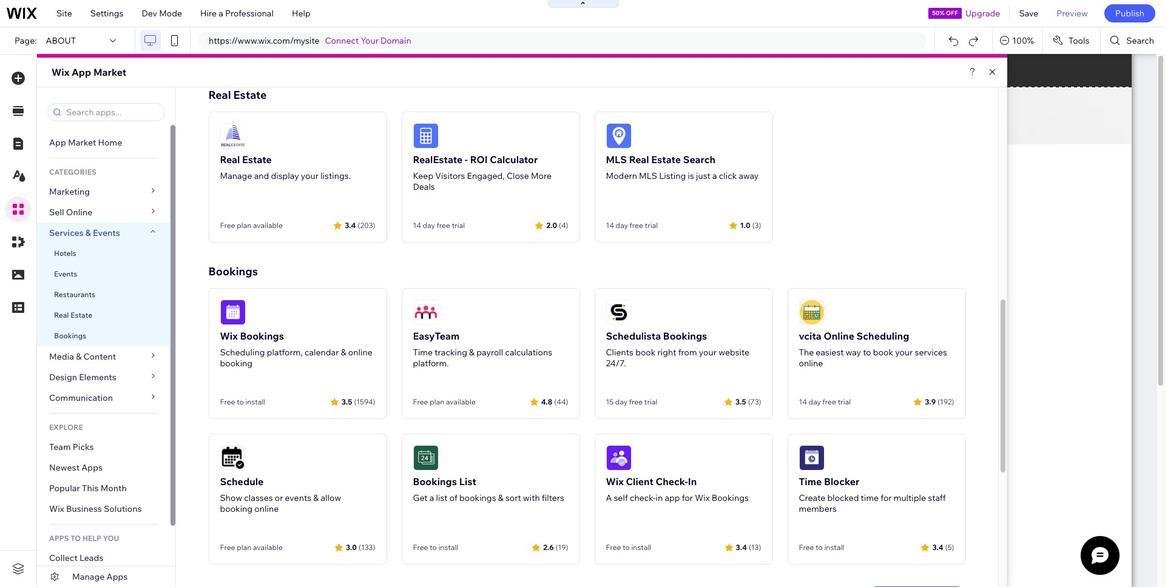 Task type: vqa. For each thing, say whether or not it's contained in the screenshot.
Blog Pages
no



Task type: describe. For each thing, give the bounding box(es) containing it.
restaurants
[[54, 290, 95, 299]]

(44)
[[554, 397, 568, 406]]

online for sell
[[66, 207, 92, 218]]

to for wix bookings
[[237, 398, 244, 407]]

app inside sidebar element
[[49, 137, 66, 148]]

online inside wix bookings scheduling platform, calendar & online booking
[[348, 347, 373, 358]]

tools button
[[1043, 27, 1101, 54]]

trial for 2.0
[[452, 221, 465, 230]]

free for 3.9 (192)
[[823, 398, 836, 407]]

scheduling for online
[[857, 330, 909, 342]]

services & events
[[49, 228, 120, 239]]

to inside vcita online scheduling the easiest way to book your services online
[[863, 347, 871, 358]]

estate up the real estate logo
[[233, 88, 267, 102]]

estate inside sidebar element
[[70, 311, 92, 320]]

for inside wix client check-in a self check-in app for wix bookings
[[682, 493, 693, 504]]

close
[[507, 171, 529, 181]]

install for check-
[[631, 543, 651, 552]]

3.5 (1594)
[[342, 397, 375, 406]]

booking for show
[[220, 504, 253, 515]]

market inside sidebar element
[[68, 137, 96, 148]]

vcita online scheduling logo image
[[799, 300, 825, 325]]

get
[[413, 493, 428, 504]]

4.8 (44)
[[541, 397, 568, 406]]

to for time blocker
[[816, 543, 823, 552]]

50% off
[[932, 9, 958, 17]]

schedulista bookings clients book right from your website 24/7.
[[606, 330, 750, 369]]

install for create
[[824, 543, 844, 552]]

& inside "schedule show classes or events & allow booking online"
[[313, 493, 319, 504]]

trial for 3.9
[[838, 398, 851, 407]]

trial for 3.5
[[644, 398, 658, 407]]

is
[[688, 171, 694, 181]]

to for bookings list
[[430, 543, 437, 552]]

services & events link
[[37, 223, 171, 243]]

categories
[[49, 168, 97, 177]]

vcita
[[799, 330, 822, 342]]

filters
[[542, 493, 564, 504]]

publish
[[1116, 8, 1145, 19]]

your
[[361, 35, 379, 46]]

1 horizontal spatial mls
[[639, 171, 657, 181]]

bookings up wix bookings logo
[[208, 265, 258, 279]]

design
[[49, 372, 77, 383]]

available for easyteam
[[446, 398, 476, 407]]

apps for manage apps
[[107, 572, 128, 583]]

2 horizontal spatial 14 day free trial
[[799, 398, 851, 407]]

3.5 for schedulista bookings
[[736, 397, 746, 406]]

mls real estate search modern mls listing is just a click away
[[606, 154, 759, 181]]

(133)
[[359, 543, 375, 552]]

time blocker logo image
[[799, 445, 825, 471]]

hotels
[[54, 249, 76, 258]]

online inside vcita online scheduling the easiest way to book your services online
[[799, 358, 823, 369]]

time blocker create blocked time for multiple staff members
[[799, 476, 946, 515]]

right
[[658, 347, 676, 358]]

free for wix client check-in
[[606, 543, 621, 552]]

bookings inside bookings list get a list of bookings & sort with filters
[[413, 476, 457, 488]]

realestate - roi calculator logo image
[[413, 123, 439, 149]]

3.0
[[346, 543, 357, 552]]

free to install for get
[[413, 543, 458, 552]]

events
[[285, 493, 311, 504]]

collect leads link
[[37, 548, 171, 569]]

picks
[[73, 442, 94, 453]]

of
[[450, 493, 458, 504]]

elements
[[79, 372, 116, 383]]

to
[[71, 534, 81, 543]]

communication
[[49, 393, 115, 404]]

listing
[[659, 171, 686, 181]]

bookings inside "link"
[[54, 331, 86, 340]]

3.5 for wix bookings
[[342, 397, 352, 406]]

100% button
[[993, 27, 1043, 54]]

wix down in
[[695, 493, 710, 504]]

client
[[626, 476, 654, 488]]

preview
[[1057, 8, 1088, 19]]

& inside wix bookings scheduling platform, calendar & online booking
[[341, 347, 346, 358]]

apps for newest apps
[[81, 462, 103, 473]]

trial for 1.0
[[645, 221, 658, 230]]

real estate manage and display your listings.
[[220, 154, 351, 181]]

& right media
[[76, 351, 82, 362]]

schedulista
[[606, 330, 661, 342]]

blocked
[[828, 493, 859, 504]]

from
[[678, 347, 697, 358]]

collect leads
[[49, 553, 103, 564]]

hotels link
[[37, 243, 171, 264]]

design elements link
[[37, 367, 171, 388]]

newest apps link
[[37, 458, 171, 478]]

real estate link
[[37, 305, 171, 326]]

check-
[[656, 476, 688, 488]]

preview button
[[1048, 0, 1097, 27]]

modern
[[606, 171, 637, 181]]

install for scheduling
[[245, 398, 265, 407]]

keep
[[413, 171, 433, 181]]

time
[[861, 493, 879, 504]]

free to install for scheduling
[[220, 398, 265, 407]]

(5)
[[945, 543, 954, 552]]

for inside time blocker create blocked time for multiple staff members
[[881, 493, 892, 504]]

available for schedule
[[253, 543, 283, 552]]

sell
[[49, 207, 64, 218]]

manage apps
[[72, 572, 128, 583]]

0 horizontal spatial 3.4
[[345, 221, 356, 230]]

this
[[82, 483, 99, 494]]

https://www.wix.com/mysite connect your domain
[[209, 35, 411, 46]]

a inside mls real estate search modern mls listing is just a click away
[[713, 171, 717, 181]]

media & content
[[49, 351, 116, 362]]

self
[[614, 493, 628, 504]]

wix for wix client check-in a self check-in app for wix bookings
[[606, 476, 624, 488]]

list
[[436, 493, 448, 504]]

a inside bookings list get a list of bookings & sort with filters
[[430, 493, 434, 504]]

2 horizontal spatial 14
[[799, 398, 807, 407]]

your inside schedulista bookings clients book right from your website 24/7.
[[699, 347, 717, 358]]

0 vertical spatial available
[[253, 221, 283, 230]]

you
[[103, 534, 119, 543]]

connect
[[325, 35, 359, 46]]

check-
[[630, 493, 656, 504]]

bookings list logo image
[[413, 445, 439, 471]]

your inside vcita online scheduling the easiest way to book your services online
[[895, 347, 913, 358]]

time inside easyteam time tracking & payroll calculations platform.
[[413, 347, 433, 358]]

professional
[[225, 8, 274, 19]]

wix bookings logo image
[[220, 300, 246, 325]]

free for bookings list
[[413, 543, 428, 552]]

dev mode
[[142, 8, 182, 19]]

off
[[946, 9, 958, 17]]

3.4 for wix client check-in
[[736, 543, 747, 552]]

settings
[[90, 8, 123, 19]]

easyteam logo image
[[413, 300, 439, 325]]

24/7.
[[606, 358, 626, 369]]

payroll
[[477, 347, 503, 358]]

help
[[292, 8, 311, 19]]

estate inside mls real estate search modern mls listing is just a click away
[[651, 154, 681, 166]]

bookings
[[459, 493, 496, 504]]

(3)
[[752, 221, 761, 230]]

wix business solutions
[[49, 504, 142, 515]]

the
[[799, 347, 814, 358]]

day for 3.9
[[809, 398, 821, 407]]

a
[[606, 493, 612, 504]]

free for 1.0 (3)
[[630, 221, 643, 230]]

free for time blocker
[[799, 543, 814, 552]]

events inside services & events link
[[93, 228, 120, 239]]

4.8
[[541, 397, 553, 406]]

month
[[101, 483, 127, 494]]

hire a professional
[[200, 8, 274, 19]]

sidebar element
[[37, 87, 176, 588]]

marketing
[[49, 186, 90, 197]]

real inside real estate manage and display your listings.
[[220, 154, 240, 166]]

2.6 (19)
[[543, 543, 568, 552]]

Search apps... field
[[63, 104, 161, 121]]

or
[[275, 493, 283, 504]]

communication link
[[37, 388, 171, 408]]

3.4 (203)
[[345, 221, 375, 230]]



Task type: locate. For each thing, give the bounding box(es) containing it.
wix down wix bookings logo
[[220, 330, 238, 342]]

realestate - roi calculator keep visitors engaged, close more deals
[[413, 154, 552, 192]]

1 horizontal spatial time
[[799, 476, 822, 488]]

0 vertical spatial apps
[[81, 462, 103, 473]]

events up hotels 'link'
[[93, 228, 120, 239]]

mode
[[159, 8, 182, 19]]

bookings up platform,
[[240, 330, 284, 342]]

list
[[459, 476, 476, 488]]

time down easyteam
[[413, 347, 433, 358]]

14 day free trial down modern in the top of the page
[[606, 221, 658, 230]]

time
[[413, 347, 433, 358], [799, 476, 822, 488]]

vcita online scheduling the easiest way to book your services online
[[799, 330, 947, 369]]

1 horizontal spatial 3.5
[[736, 397, 746, 406]]

1 horizontal spatial search
[[1127, 35, 1154, 46]]

restaurants link
[[37, 285, 171, 305]]

sell online
[[49, 207, 92, 218]]

day down the
[[809, 398, 821, 407]]

visitors
[[435, 171, 465, 181]]

events down hotels
[[54, 269, 77, 279]]

wix down 'popular'
[[49, 504, 64, 515]]

real estate up the real estate logo
[[208, 88, 267, 102]]

free plan available down platform.
[[413, 398, 476, 407]]

1 booking from the top
[[220, 358, 253, 369]]

14 down 'deals'
[[413, 221, 421, 230]]

3.5 left (1594)
[[342, 397, 352, 406]]

& left sort
[[498, 493, 504, 504]]

plan for easyteam
[[430, 398, 444, 407]]

3.4
[[345, 221, 356, 230], [736, 543, 747, 552], [933, 543, 944, 552]]

online for vcita
[[824, 330, 855, 342]]

1 vertical spatial a
[[713, 171, 717, 181]]

apps
[[49, 534, 69, 543]]

3.4 left (203)
[[345, 221, 356, 230]]

mls left listing
[[639, 171, 657, 181]]

free down the visitors
[[437, 221, 450, 230]]

free to install down members
[[799, 543, 844, 552]]

1 vertical spatial booking
[[220, 504, 253, 515]]

to up schedule logo
[[237, 398, 244, 407]]

to down self
[[623, 543, 630, 552]]

2 book from the left
[[873, 347, 893, 358]]

1 horizontal spatial online
[[348, 347, 373, 358]]

app up categories
[[49, 137, 66, 148]]

0 horizontal spatial app
[[49, 137, 66, 148]]

day for 1.0
[[616, 221, 628, 230]]

install down members
[[824, 543, 844, 552]]

popular this month link
[[37, 478, 171, 499]]

free down the "easiest"
[[823, 398, 836, 407]]

free plan available for schedule
[[220, 543, 283, 552]]

manage inside real estate manage and display your listings.
[[220, 171, 252, 181]]

1 vertical spatial plan
[[430, 398, 444, 407]]

free
[[437, 221, 450, 230], [630, 221, 643, 230], [629, 398, 643, 407], [823, 398, 836, 407]]

popular this month
[[49, 483, 127, 494]]

2 3.5 from the left
[[736, 397, 746, 406]]

for right app
[[682, 493, 693, 504]]

0 horizontal spatial 3.5
[[342, 397, 352, 406]]

0 horizontal spatial a
[[219, 8, 223, 19]]

1 horizontal spatial events
[[93, 228, 120, 239]]

0 vertical spatial plan
[[237, 221, 251, 230]]

members
[[799, 504, 837, 515]]

2 vertical spatial a
[[430, 493, 434, 504]]

easiest
[[816, 347, 844, 358]]

0 horizontal spatial for
[[682, 493, 693, 504]]

a right hire
[[219, 8, 223, 19]]

real up the real estate logo
[[208, 88, 231, 102]]

in
[[656, 493, 663, 504]]

online right calendar
[[348, 347, 373, 358]]

newest apps
[[49, 462, 103, 473]]

app down about
[[72, 66, 91, 78]]

free for 3.5 (73)
[[629, 398, 643, 407]]

0 vertical spatial search
[[1127, 35, 1154, 46]]

1 horizontal spatial 3.4
[[736, 543, 747, 552]]

14 right the "(4)"
[[606, 221, 614, 230]]

search up just
[[683, 154, 716, 166]]

2.6
[[543, 543, 554, 552]]

real estate inside sidebar element
[[54, 311, 92, 320]]

free to install down list
[[413, 543, 458, 552]]

2 horizontal spatial 3.4
[[933, 543, 944, 552]]

online
[[348, 347, 373, 358], [799, 358, 823, 369], [254, 504, 279, 515]]

tools
[[1069, 35, 1090, 46]]

online up the "easiest"
[[824, 330, 855, 342]]

2 vertical spatial free plan available
[[220, 543, 283, 552]]

team picks
[[49, 442, 94, 453]]

schedulista bookings logo image
[[606, 300, 632, 325]]

3.9
[[925, 397, 936, 406]]

& left allow
[[313, 493, 319, 504]]

market up search apps... field
[[93, 66, 126, 78]]

schedule logo image
[[220, 445, 246, 471]]

(4)
[[559, 221, 568, 230]]

3.4 left (13)
[[736, 543, 747, 552]]

mls up modern in the top of the page
[[606, 154, 627, 166]]

available down classes
[[253, 543, 283, 552]]

calculator
[[490, 154, 538, 166]]

search button
[[1101, 27, 1165, 54]]

0 horizontal spatial apps
[[81, 462, 103, 473]]

14 day free trial for mls
[[606, 221, 658, 230]]

2 vertical spatial plan
[[237, 543, 251, 552]]

1 horizontal spatial manage
[[220, 171, 252, 181]]

free for wix bookings
[[220, 398, 235, 407]]

day down 'deals'
[[423, 221, 435, 230]]

0 vertical spatial free plan available
[[220, 221, 283, 230]]

free to install for create
[[799, 543, 844, 552]]

https://www.wix.com/mysite
[[209, 35, 320, 46]]

bookings
[[208, 265, 258, 279], [240, 330, 284, 342], [663, 330, 707, 342], [54, 331, 86, 340], [413, 476, 457, 488], [712, 493, 749, 504]]

0 horizontal spatial manage
[[72, 572, 105, 583]]

a
[[219, 8, 223, 19], [713, 171, 717, 181], [430, 493, 434, 504]]

apps up this
[[81, 462, 103, 473]]

media
[[49, 351, 74, 362]]

free for easyteam
[[413, 398, 428, 407]]

popular
[[49, 483, 80, 494]]

wix up the a
[[606, 476, 624, 488]]

install up schedule logo
[[245, 398, 265, 407]]

1 vertical spatial time
[[799, 476, 822, 488]]

to for wix client check-in
[[623, 543, 630, 552]]

3.5 left (73)
[[736, 397, 746, 406]]

booking for bookings
[[220, 358, 253, 369]]

apps
[[81, 462, 103, 473], [107, 572, 128, 583]]

0 vertical spatial online
[[66, 207, 92, 218]]

your inside real estate manage and display your listings.
[[301, 171, 319, 181]]

business
[[66, 504, 102, 515]]

0 horizontal spatial your
[[301, 171, 319, 181]]

events inside events link
[[54, 269, 77, 279]]

3.4 left (5)
[[933, 543, 944, 552]]

wix inside sidebar element
[[49, 504, 64, 515]]

book inside vcita online scheduling the easiest way to book your services online
[[873, 347, 893, 358]]

scheduling up way
[[857, 330, 909, 342]]

& left "payroll"
[[469, 347, 475, 358]]

for right time
[[881, 493, 892, 504]]

search
[[1127, 35, 1154, 46], [683, 154, 716, 166]]

0 horizontal spatial 14 day free trial
[[413, 221, 465, 230]]

real up modern in the top of the page
[[629, 154, 649, 166]]

& right services
[[85, 228, 91, 239]]

free right 15
[[629, 398, 643, 407]]

1 horizontal spatial your
[[699, 347, 717, 358]]

free for 2.0 (4)
[[437, 221, 450, 230]]

display
[[271, 171, 299, 181]]

0 horizontal spatial online
[[66, 207, 92, 218]]

free to install
[[220, 398, 265, 407], [413, 543, 458, 552], [606, 543, 651, 552], [799, 543, 844, 552]]

allow
[[321, 493, 341, 504]]

1.0
[[740, 221, 751, 230]]

(19)
[[556, 543, 568, 552]]

your
[[301, 171, 319, 181], [699, 347, 717, 358], [895, 347, 913, 358]]

scheduling for bookings
[[220, 347, 265, 358]]

wix app market
[[52, 66, 126, 78]]

estate up the and
[[242, 154, 272, 166]]

your right display
[[301, 171, 319, 181]]

online down vcita
[[799, 358, 823, 369]]

hire
[[200, 8, 217, 19]]

free plan available down classes
[[220, 543, 283, 552]]

bookings up 3.4 (13)
[[712, 493, 749, 504]]

mls real estate search logo image
[[606, 123, 632, 149]]

14 right (73)
[[799, 398, 807, 407]]

bookings list get a list of bookings & sort with filters
[[413, 476, 564, 504]]

50%
[[932, 9, 945, 17]]

online inside "schedule show classes or events & allow booking online"
[[254, 504, 279, 515]]

bookings up media
[[54, 331, 86, 340]]

14 day free trial down the "easiest"
[[799, 398, 851, 407]]

14 day free trial for realestate
[[413, 221, 465, 230]]

free to install down self
[[606, 543, 651, 552]]

3.4 for time blocker
[[933, 543, 944, 552]]

show
[[220, 493, 242, 504]]

a right just
[[713, 171, 717, 181]]

real estate
[[208, 88, 267, 102], [54, 311, 92, 320]]

book inside schedulista bookings clients book right from your website 24/7.
[[636, 347, 656, 358]]

0 horizontal spatial mls
[[606, 154, 627, 166]]

online left events in the bottom of the page
[[254, 504, 279, 515]]

1 book from the left
[[636, 347, 656, 358]]

and
[[254, 171, 269, 181]]

clients
[[606, 347, 634, 358]]

1 vertical spatial search
[[683, 154, 716, 166]]

bookings link
[[37, 326, 171, 347]]

wix client check-in logo image
[[606, 445, 632, 471]]

app
[[72, 66, 91, 78], [49, 137, 66, 148]]

&
[[85, 228, 91, 239], [341, 347, 346, 358], [469, 347, 475, 358], [76, 351, 82, 362], [313, 493, 319, 504], [498, 493, 504, 504]]

bookings inside wix bookings scheduling platform, calendar & online booking
[[240, 330, 284, 342]]

0 horizontal spatial 14
[[413, 221, 421, 230]]

1 horizontal spatial a
[[430, 493, 434, 504]]

scheduling down wix bookings logo
[[220, 347, 265, 358]]

booking inside wix bookings scheduling platform, calendar & online booking
[[220, 358, 253, 369]]

1 horizontal spatial 14 day free trial
[[606, 221, 658, 230]]

2 for from the left
[[881, 493, 892, 504]]

booking inside "schedule show classes or events & allow booking online"
[[220, 504, 253, 515]]

& inside easyteam time tracking & payroll calculations platform.
[[469, 347, 475, 358]]

classes
[[244, 493, 273, 504]]

scheduling inside vcita online scheduling the easiest way to book your services online
[[857, 330, 909, 342]]

wix inside wix bookings scheduling platform, calendar & online booking
[[220, 330, 238, 342]]

events
[[93, 228, 120, 239], [54, 269, 77, 279]]

2 horizontal spatial online
[[799, 358, 823, 369]]

free down modern in the top of the page
[[630, 221, 643, 230]]

content
[[83, 351, 116, 362]]

newest
[[49, 462, 80, 473]]

time inside time blocker create blocked time for multiple staff members
[[799, 476, 822, 488]]

0 vertical spatial app
[[72, 66, 91, 78]]

free to install for check-
[[606, 543, 651, 552]]

(13)
[[749, 543, 761, 552]]

deals
[[413, 181, 435, 192]]

wix for wix bookings scheduling platform, calendar & online booking
[[220, 330, 238, 342]]

online inside vcita online scheduling the easiest way to book your services online
[[824, 330, 855, 342]]

1 horizontal spatial app
[[72, 66, 91, 78]]

1 vertical spatial online
[[824, 330, 855, 342]]

free for schedule
[[220, 543, 235, 552]]

estate up listing
[[651, 154, 681, 166]]

your right from
[[699, 347, 717, 358]]

0 vertical spatial events
[[93, 228, 120, 239]]

day down modern in the top of the page
[[616, 221, 628, 230]]

3.5 (73)
[[736, 397, 761, 406]]

bookings inside schedulista bookings clients book right from your website 24/7.
[[663, 330, 707, 342]]

15
[[606, 398, 614, 407]]

14 day free trial down 'deals'
[[413, 221, 465, 230]]

free plan available down the and
[[220, 221, 283, 230]]

1 horizontal spatial online
[[824, 330, 855, 342]]

1 vertical spatial apps
[[107, 572, 128, 583]]

real down the real estate logo
[[220, 154, 240, 166]]

book right way
[[873, 347, 893, 358]]

2 horizontal spatial a
[[713, 171, 717, 181]]

day for 3.5
[[615, 398, 628, 407]]

way
[[846, 347, 861, 358]]

estate inside real estate manage and display your listings.
[[242, 154, 272, 166]]

14 for realestate - roi calculator
[[413, 221, 421, 230]]

1 vertical spatial free plan available
[[413, 398, 476, 407]]

your left services
[[895, 347, 913, 358]]

real inside mls real estate search modern mls listing is just a click away
[[629, 154, 649, 166]]

search down publish 'button'
[[1127, 35, 1154, 46]]

0 vertical spatial real estate
[[208, 88, 267, 102]]

0 horizontal spatial time
[[413, 347, 433, 358]]

0 horizontal spatial book
[[636, 347, 656, 358]]

3.4 (5)
[[933, 543, 954, 552]]

plan
[[237, 221, 251, 230], [430, 398, 444, 407], [237, 543, 251, 552]]

2 vertical spatial available
[[253, 543, 283, 552]]

1.0 (3)
[[740, 221, 761, 230]]

0 vertical spatial time
[[413, 347, 433, 358]]

1 for from the left
[[682, 493, 693, 504]]

install
[[245, 398, 265, 407], [438, 543, 458, 552], [631, 543, 651, 552], [824, 543, 844, 552]]

a left list
[[430, 493, 434, 504]]

1 3.5 from the left
[[342, 397, 352, 406]]

available down platform.
[[446, 398, 476, 407]]

0 vertical spatial mls
[[606, 154, 627, 166]]

time up create
[[799, 476, 822, 488]]

0 horizontal spatial events
[[54, 269, 77, 279]]

to down members
[[816, 543, 823, 552]]

bookings up list
[[413, 476, 457, 488]]

wix for wix app market
[[52, 66, 69, 78]]

estate
[[233, 88, 267, 102], [242, 154, 272, 166], [651, 154, 681, 166], [70, 311, 92, 320]]

3.0 (133)
[[346, 543, 375, 552]]

free plan available for easyteam
[[413, 398, 476, 407]]

manage inside sidebar element
[[72, 572, 105, 583]]

wix for wix business solutions
[[49, 504, 64, 515]]

calculations
[[505, 347, 552, 358]]

1 horizontal spatial scheduling
[[857, 330, 909, 342]]

search inside mls real estate search modern mls listing is just a click away
[[683, 154, 716, 166]]

1 vertical spatial real estate
[[54, 311, 92, 320]]

market left the home
[[68, 137, 96, 148]]

real down 'restaurants' at the left of the page
[[54, 311, 69, 320]]

0 vertical spatial booking
[[220, 358, 253, 369]]

1 vertical spatial events
[[54, 269, 77, 279]]

booking down schedule
[[220, 504, 253, 515]]

collect
[[49, 553, 78, 564]]

0 vertical spatial scheduling
[[857, 330, 909, 342]]

day right 15
[[615, 398, 628, 407]]

0 horizontal spatial scheduling
[[220, 347, 265, 358]]

& right calendar
[[341, 347, 346, 358]]

0 horizontal spatial real estate
[[54, 311, 92, 320]]

1 vertical spatial scheduling
[[220, 347, 265, 358]]

0 horizontal spatial search
[[683, 154, 716, 166]]

14 for mls real estate search
[[606, 221, 614, 230]]

to right way
[[863, 347, 871, 358]]

real estate logo image
[[220, 123, 246, 149]]

manage down leads
[[72, 572, 105, 583]]

available down the and
[[253, 221, 283, 230]]

1 horizontal spatial book
[[873, 347, 893, 358]]

install down of
[[438, 543, 458, 552]]

free to install up schedule logo
[[220, 398, 265, 407]]

1 horizontal spatial for
[[881, 493, 892, 504]]

2 horizontal spatial your
[[895, 347, 913, 358]]

estate down 'restaurants' at the left of the page
[[70, 311, 92, 320]]

2 booking from the top
[[220, 504, 253, 515]]

14 day free trial
[[413, 221, 465, 230], [606, 221, 658, 230], [799, 398, 851, 407]]

install for get
[[438, 543, 458, 552]]

day for 2.0
[[423, 221, 435, 230]]

bookings inside wix client check-in a self check-in app for wix bookings
[[712, 493, 749, 504]]

plan for schedule
[[237, 543, 251, 552]]

0 vertical spatial a
[[219, 8, 223, 19]]

1 vertical spatial available
[[446, 398, 476, 407]]

1 horizontal spatial apps
[[107, 572, 128, 583]]

0 vertical spatial manage
[[220, 171, 252, 181]]

booking left platform,
[[220, 358, 253, 369]]

scheduling inside wix bookings scheduling platform, calendar & online booking
[[220, 347, 265, 358]]

apps down collect leads link
[[107, 572, 128, 583]]

book down 'schedulista'
[[636, 347, 656, 358]]

help
[[82, 534, 101, 543]]

blocker
[[824, 476, 860, 488]]

to
[[863, 347, 871, 358], [237, 398, 244, 407], [430, 543, 437, 552], [623, 543, 630, 552], [816, 543, 823, 552]]

0 vertical spatial market
[[93, 66, 126, 78]]

team
[[49, 442, 71, 453]]

away
[[739, 171, 759, 181]]

install down check-
[[631, 543, 651, 552]]

1 horizontal spatial real estate
[[208, 88, 267, 102]]

app market home link
[[37, 132, 171, 153]]

1 vertical spatial app
[[49, 137, 66, 148]]

search inside button
[[1127, 35, 1154, 46]]

to down list
[[430, 543, 437, 552]]

14
[[413, 221, 421, 230], [606, 221, 614, 230], [799, 398, 807, 407]]

team picks link
[[37, 437, 171, 458]]

wix down about
[[52, 66, 69, 78]]

real inside sidebar element
[[54, 311, 69, 320]]

1 vertical spatial market
[[68, 137, 96, 148]]

real estate down 'restaurants' at the left of the page
[[54, 311, 92, 320]]

0 horizontal spatial online
[[254, 504, 279, 515]]

1 vertical spatial mls
[[639, 171, 657, 181]]

manage left the and
[[220, 171, 252, 181]]

1 horizontal spatial 14
[[606, 221, 614, 230]]

& inside bookings list get a list of bookings & sort with filters
[[498, 493, 504, 504]]

apps to help you
[[49, 534, 119, 543]]

bookings up from
[[663, 330, 707, 342]]

online up services & events
[[66, 207, 92, 218]]

app market home
[[49, 137, 122, 148]]

1 vertical spatial manage
[[72, 572, 105, 583]]

3.5
[[342, 397, 352, 406], [736, 397, 746, 406]]

online inside sidebar element
[[66, 207, 92, 218]]



